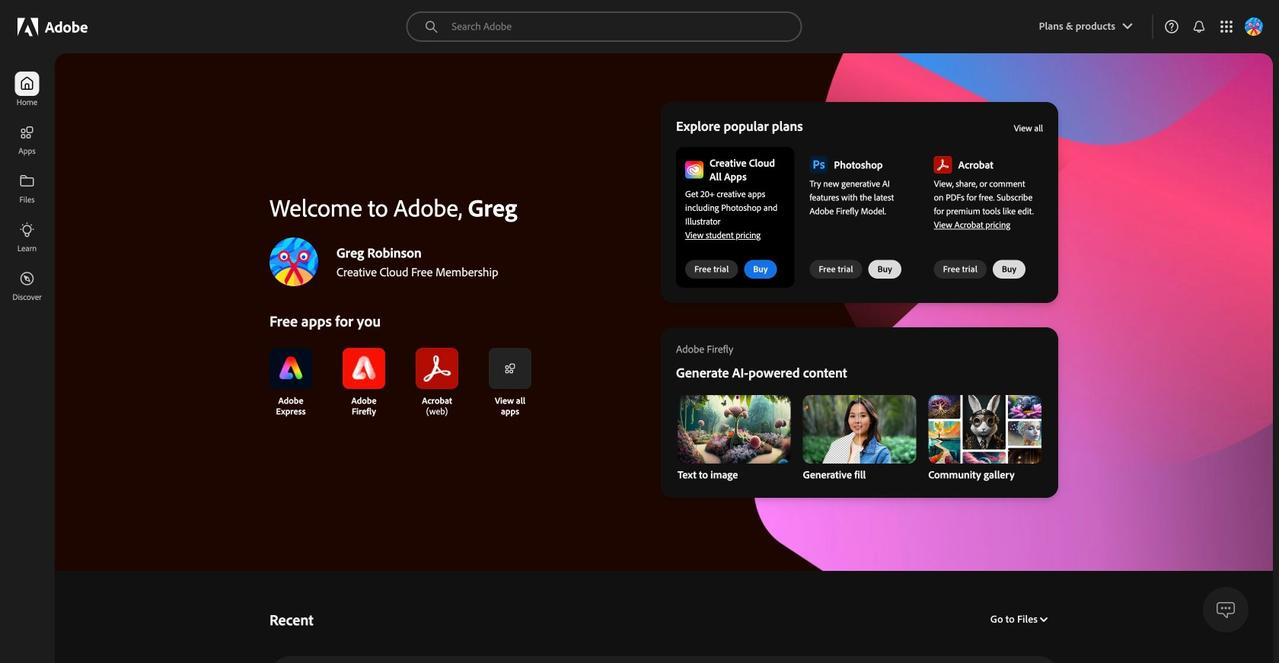 Task type: vqa. For each thing, say whether or not it's contained in the screenshot.
personalized
no



Task type: describe. For each thing, give the bounding box(es) containing it.
photoshop image
[[810, 156, 828, 174]]

Search Adobe search field
[[406, 11, 802, 42]]

view more image
[[504, 362, 516, 375]]

adobe firefly image
[[343, 348, 385, 389]]

apps to try element
[[661, 102, 1058, 303]]

adobe express image
[[270, 348, 312, 389]]



Task type: locate. For each thing, give the bounding box(es) containing it.
0 horizontal spatial acrobat image
[[416, 348, 458, 389]]

acrobat image inside apps to try element
[[934, 156, 952, 174]]

community gallery image
[[929, 395, 1042, 464]]

1 vertical spatial acrobat image
[[416, 348, 458, 389]]

creative cloud all apps image
[[685, 161, 704, 179]]

1 horizontal spatial acrobat image
[[934, 156, 952, 174]]

text to image image
[[678, 395, 791, 464]]

acrobat image
[[934, 156, 952, 174], [416, 348, 458, 389]]

go to files image
[[1038, 616, 1048, 622]]

0 vertical spatial acrobat image
[[934, 156, 952, 174]]

generative fill image
[[803, 395, 916, 464]]



